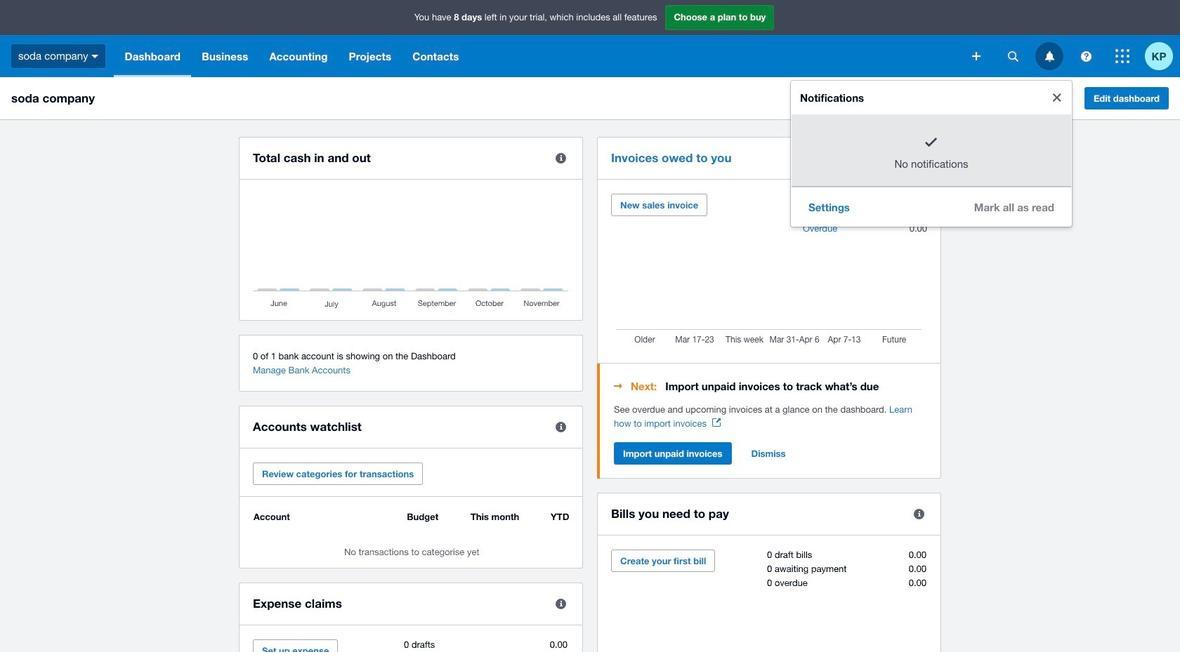 Task type: vqa. For each thing, say whether or not it's contained in the screenshot.
Empty state Bank Feed widget with a tooltip explaining the feature. Includes a 'Securely connect a bank account' button and a data-less flat line graph marking four weekly dates, indicating future account balance tracking. Image
no



Task type: locate. For each thing, give the bounding box(es) containing it.
svg image
[[1116, 49, 1130, 63], [1045, 51, 1054, 61], [1081, 51, 1091, 61], [92, 55, 99, 58]]

empty state of the accounts watchlist widget, featuring a 'review categories for transactions' button and a data-less table with headings 'account,' 'budget,' 'this month,' and 'ytd.' image
[[253, 511, 569, 558]]

empty state of the bills widget with a 'create your first bill' button and an unpopulated column graph. image
[[611, 550, 927, 653]]

0 horizontal spatial svg image
[[972, 52, 981, 60]]

opens in a new tab image
[[712, 419, 721, 427]]

panel body document
[[614, 403, 927, 431], [614, 403, 927, 431]]

group
[[791, 81, 1072, 227]]

banner
[[0, 0, 1180, 227]]

heading
[[614, 378, 927, 395]]

svg image
[[1008, 51, 1018, 61], [972, 52, 981, 60]]

1 horizontal spatial svg image
[[1008, 51, 1018, 61]]

empty state widget for the total cash in and out feature, displaying a column graph summarising bank transaction data as total money in versus total money out across all connected bank accounts, enabling a visual comparison of the two amounts. image
[[253, 194, 569, 310]]

empty state of the expenses widget with a 'set up expense claims' button and a data-less table. image
[[253, 640, 569, 653]]



